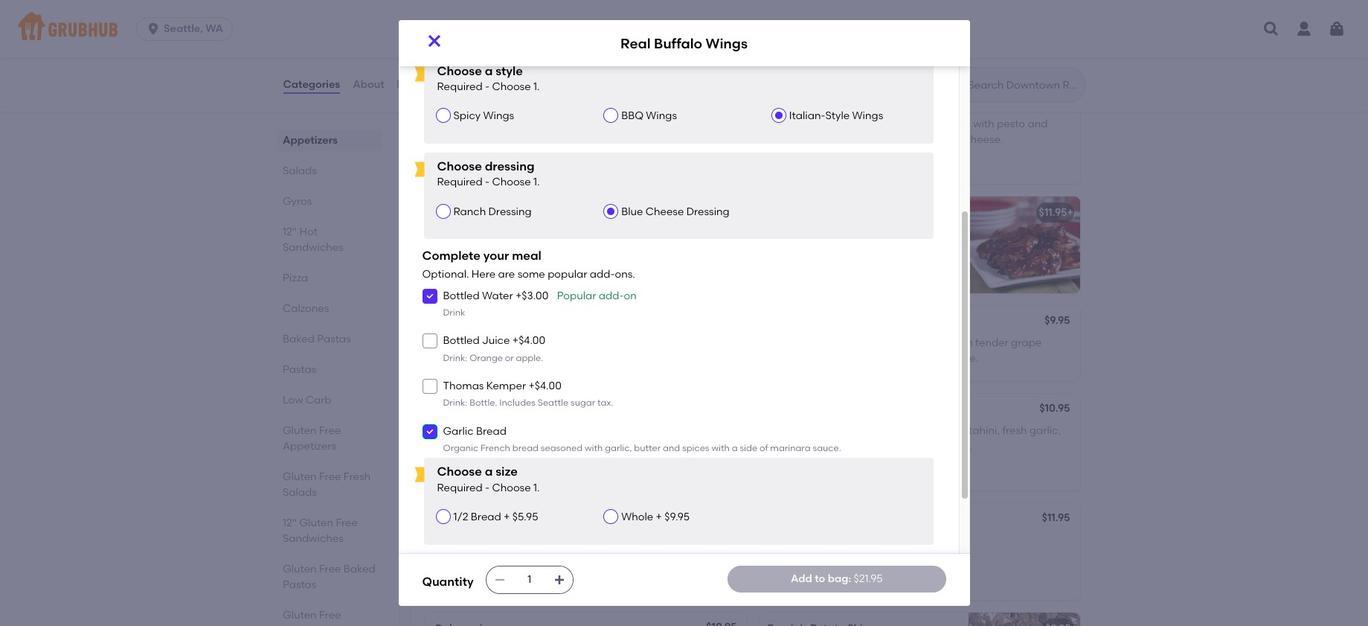 Task type: locate. For each thing, give the bounding box(es) containing it.
choose down "style"
[[492, 81, 531, 93]]

2 horizontal spatial pieces
[[814, 352, 847, 364]]

2 1. from the top
[[534, 176, 540, 189]]

add to bag: $21.95
[[791, 572, 883, 585]]

feta cheese and spinach baked inside a flaky phylo dough.
[[434, 424, 596, 452]]

gluten inside gluten free appetizers
[[282, 424, 316, 437]]

gluten down gluten free baked pastas
[[282, 609, 316, 622]]

complete your meal optional. here are some popular add-ons.
[[422, 249, 636, 281]]

a
[[768, 424, 775, 437], [434, 534, 442, 547]]

search icon image
[[945, 76, 963, 94]]

+ inside "thomas kemper + $4.00 drink: bottle. includes seattle sugar tax."
[[529, 380, 535, 392]]

1. inside the choose dressing required - choose 1.
[[534, 176, 540, 189]]

1. for style
[[534, 81, 540, 93]]

hot and cold dish
[[434, 513, 527, 525]]

1 required from the top
[[437, 81, 483, 93]]

0 vertical spatial spices
[[548, 133, 580, 146]]

marinara down 'rich,'
[[771, 443, 811, 453]]

- inside the choose dressing required - choose 1.
[[485, 176, 490, 189]]

1 vertical spatial spices
[[683, 443, 710, 453]]

1 horizontal spatial pieces
[[636, 14, 669, 27]]

0 vertical spatial drink:
[[443, 353, 468, 363]]

0 vertical spatial 12"
[[282, 226, 297, 238]]

sauce.
[[519, 148, 553, 161], [519, 258, 553, 270], [601, 337, 634, 349], [946, 352, 979, 364], [813, 443, 842, 453], [930, 534, 963, 547], [575, 594, 608, 607]]

tiropeta,
[[538, 534, 582, 547]]

sandwiches up pizza
[[282, 241, 343, 254]]

cucumbers,
[[434, 579, 494, 592]]

1. inside choose a size required - choose 1.
[[534, 482, 540, 494]]

free down gluten free fresh salads
[[336, 517, 358, 529]]

free down "12" gluten free sandwiches"
[[319, 563, 341, 575]]

marinara down garlic at the left of page
[[470, 258, 517, 270]]

french inside garlic bread organic french bread seasoned with garlic, butter and spices with a side of marinara sauce.
[[481, 443, 511, 453]]

thomas
[[443, 380, 484, 392]]

2 salads from the top
[[282, 486, 317, 499]]

cheese. inside toasted organic french bread seasoned with pesto and topped with mozzarella and parmesan cheese.
[[965, 133, 1004, 146]]

2 12" from the top
[[282, 517, 297, 529]]

10 for 10 pieces with a side of marinara sauce.
[[434, 337, 444, 349]]

spanakopeta,
[[434, 549, 504, 562]]

bread down spinach
[[513, 443, 539, 453]]

0 vertical spatial bottled
[[443, 289, 480, 302]]

and inside organic garlic bread topped with mozzarella and parmesan with a side of marinara sauce.
[[491, 242, 512, 255]]

lemon
[[768, 337, 803, 349]]

0 vertical spatial organic
[[434, 118, 476, 131]]

bbq inside the spicy, bbq or italian. served with ranch or blue cheese.
[[800, 227, 822, 240]]

real buffalo wings image
[[969, 197, 1080, 293]]

cold
[[478, 513, 502, 525]]

0 vertical spatial required
[[437, 81, 483, 93]]

bbq up blue
[[800, 227, 822, 240]]

1 vertical spatial baked
[[343, 563, 375, 575]]

1.
[[534, 81, 540, 93], [534, 176, 540, 189], [534, 482, 540, 494]]

garlic for garlic bread organic french bread seasoned with garlic, butter and spices with a side of marinara sauce.
[[443, 425, 474, 438]]

cheese bread image
[[635, 197, 747, 293]]

1 vertical spatial salads
[[282, 486, 317, 499]]

pastas up gluten free pastas
[[282, 578, 316, 591]]

main navigation navigation
[[0, 0, 1369, 58]]

bread inside organic french bread seasoned with garlic, butter and spices with a side of marinara sauce.
[[515, 118, 546, 131]]

our
[[457, 594, 474, 607]]

- inside choose a style required - choose 1.
[[485, 81, 490, 93]]

3 - from the top
[[485, 482, 490, 494]]

0 vertical spatial pieces
[[447, 337, 480, 349]]

2 pieces from the left
[[636, 14, 669, 27]]

0 vertical spatial garlic,
[[458, 133, 489, 146]]

required for choose a style
[[437, 81, 483, 93]]

1 horizontal spatial 10
[[454, 14, 464, 27]]

side inside garlic bread organic french bread seasoned with garlic, butter and spices with a side of marinara sauce.
[[740, 443, 758, 453]]

gluten down low
[[282, 424, 316, 437]]

garlic for garlic bread
[[434, 97, 466, 109]]

1 bottled from the top
[[443, 289, 480, 302]]

of up oil
[[869, 424, 879, 437]]

2 vertical spatial or
[[505, 353, 514, 363]]

0 horizontal spatial spices
[[548, 133, 580, 146]]

1 sandwiches from the top
[[282, 241, 343, 254]]

toasted organic french bread seasoned with pesto and topped with mozzarella and parmesan cheese.
[[768, 118, 1048, 146]]

drink: down thomas
[[443, 398, 468, 408]]

bottled
[[443, 289, 480, 302], [443, 335, 480, 347]]

1 vertical spatial 1.
[[534, 176, 540, 189]]

0 horizontal spatial bbq
[[622, 110, 644, 122]]

free for baked
[[319, 563, 341, 575]]

sandwiches up gluten free baked pastas
[[282, 532, 343, 545]]

1 horizontal spatial bbq
[[800, 227, 822, 240]]

meatballs,
[[507, 549, 560, 562]]

$4.00 inside "thomas kemper + $4.00 drink: bottle. includes seattle sugar tax."
[[535, 380, 562, 392]]

$6.95
[[1041, 95, 1067, 108], [708, 206, 734, 219]]

cheese up complete
[[434, 206, 473, 219]]

required
[[437, 81, 483, 93], [437, 176, 483, 189], [437, 482, 483, 494]]

seasoned
[[548, 118, 597, 131], [922, 118, 971, 131], [541, 443, 583, 453]]

0 vertical spatial butter
[[492, 133, 523, 146]]

bottled up drink at the left of page
[[443, 289, 480, 302]]

12" inside '12" hot sandwiches'
[[282, 226, 297, 238]]

organic up complete
[[434, 227, 476, 240]]

popular
[[548, 268, 588, 281]]

cheese. down pesto
[[965, 133, 1004, 146]]

style
[[496, 64, 523, 78]]

dish
[[505, 513, 527, 525]]

add- up popular add-on
[[590, 268, 615, 281]]

choose a style required - choose 1.
[[437, 64, 540, 93]]

2 required from the top
[[437, 176, 483, 189]]

1 vertical spatial mozzarella
[[434, 242, 489, 255]]

bbq down real
[[622, 110, 644, 122]]

garbanzo
[[882, 424, 930, 437]]

gluten down gluten free fresh salads
[[299, 517, 333, 529]]

12" for 12" gluten free sandwiches
[[282, 517, 297, 529]]

pieces for 10
[[447, 337, 480, 349]]

dressing
[[489, 205, 532, 218], [687, 205, 730, 218]]

12" down gluten free fresh salads
[[282, 517, 297, 529]]

a inside organic garlic bread topped with mozzarella and parmesan with a side of marinara sauce.
[[592, 242, 599, 255]]

$18.95
[[680, 14, 710, 27]]

1. for size
[[534, 482, 540, 494]]

side up apple.
[[516, 337, 536, 349]]

topped inside organic garlic bread topped with mozzarella and parmesan with a side of marinara sauce.
[[542, 227, 580, 240]]

seattle, wa button
[[136, 17, 239, 41]]

1 vertical spatial svg image
[[494, 574, 506, 586]]

gluten for gluten free appetizers
[[282, 424, 316, 437]]

3 1. from the top
[[534, 482, 540, 494]]

your
[[484, 249, 509, 263]]

0 vertical spatial 10
[[454, 14, 464, 27]]

organic garlic bread topped with mozzarella and parmesan with a side of marinara sauce.
[[434, 227, 603, 270]]

dish
[[491, 534, 512, 547]]

2 horizontal spatial or
[[824, 227, 835, 240]]

size
[[496, 465, 518, 479]]

0 vertical spatial salads
[[282, 165, 317, 177]]

1 vertical spatial cheese.
[[837, 242, 876, 255]]

sauce. inside lemon and herb-infused rice enclosed in tender grape leaves, 6 pieces with side of tzatziki sauce.
[[946, 352, 979, 364]]

$11.95
[[510, 14, 537, 27], [1040, 206, 1068, 219], [1043, 511, 1071, 524]]

bread inside toasted organic french bread seasoned with pesto and topped with mozzarella and parmesan cheese.
[[889, 118, 920, 131]]

lemon
[[768, 440, 799, 452]]

1. up the $5.95
[[534, 482, 540, 494]]

- for style
[[485, 81, 490, 93]]

garlic, inside garlic bread organic french bread seasoned with garlic, butter and spices with a side of marinara sauce.
[[605, 443, 632, 453]]

drink: up thomas
[[443, 353, 468, 363]]

real
[[621, 35, 651, 52]]

topped down toasted
[[768, 133, 805, 146]]

garlic, down $10.95
[[1030, 424, 1062, 437]]

of inside organic garlic bread topped with mozzarella and parmesan with a side of marinara sauce.
[[457, 258, 467, 270]]

marinara down popular
[[551, 337, 598, 349]]

marinara down spicy wings at the left
[[470, 148, 517, 161]]

pieces for 5
[[777, 534, 810, 547]]

1 1. from the top
[[534, 81, 540, 93]]

0 vertical spatial a
[[768, 424, 775, 437]]

0 vertical spatial or
[[824, 227, 835, 240]]

1 salads from the top
[[282, 165, 317, 177]]

salads up "12" gluten free sandwiches"
[[282, 486, 317, 499]]

1 vertical spatial $9.95
[[665, 511, 690, 524]]

1 horizontal spatial pieces
[[777, 534, 810, 547]]

1 horizontal spatial cheese.
[[965, 133, 1004, 146]]

peppers
[[566, 579, 608, 592]]

-
[[485, 81, 490, 93], [485, 176, 490, 189], [485, 482, 490, 494]]

free inside gluten free appetizers
[[319, 424, 341, 437]]

organic down 'garlic bread' in the left top of the page
[[434, 118, 476, 131]]

add
[[791, 572, 813, 585]]

parmesan up some on the top of the page
[[514, 242, 566, 255]]

garlic up spicy
[[434, 97, 466, 109]]

free
[[319, 424, 341, 437], [319, 470, 341, 483], [336, 517, 358, 529], [319, 563, 341, 575], [319, 609, 341, 622]]

gyros
[[282, 195, 312, 208]]

marinara up $21.95
[[881, 534, 928, 547]]

0 horizontal spatial hot
[[299, 226, 317, 238]]

1 drink: from the top
[[443, 353, 468, 363]]

1 horizontal spatial baked
[[343, 563, 375, 575]]

1 vertical spatial drink:
[[443, 398, 468, 408]]

0 horizontal spatial butter
[[492, 133, 523, 146]]

1 horizontal spatial tzatziki
[[908, 352, 943, 364]]

with inside lemon and herb-infused rice enclosed in tender grape leaves, 6 pieces with side of tzatziki sauce.
[[849, 352, 870, 364]]

+ inside bottled juice + $4.00 drink: orange or apple.
[[513, 335, 519, 347]]

gluten inside gluten free pastas
[[282, 609, 316, 622]]

salads up gyros
[[282, 165, 317, 177]]

0 horizontal spatial pieces
[[466, 14, 499, 27]]

rice
[[895, 337, 914, 349]]

2 drink: from the top
[[443, 398, 468, 408]]

gluten down gluten free appetizers
[[282, 470, 316, 483]]

bag:
[[828, 572, 852, 585]]

gluten for gluten free fresh salads
[[282, 470, 316, 483]]

sauce. inside "a delicious dish with tiropeta, spanakopeta, meatballs, dolmades, feta cheese, greek olives, tomatoes, cucumbers, pepperoncini peppers and our homemade tzatziki sauce."
[[575, 594, 608, 607]]

cheese left sticks
[[434, 316, 473, 328]]

or up blue
[[824, 227, 835, 240]]

bread for french
[[468, 97, 499, 109]]

0 vertical spatial $6.95
[[1041, 95, 1067, 108]]

2 vertical spatial 1.
[[534, 482, 540, 494]]

bottled inside bottled juice + $4.00 drink: orange or apple.
[[443, 335, 480, 347]]

$4.00 inside bottled juice + $4.00 drink: orange or apple.
[[519, 335, 546, 347]]

2 vertical spatial required
[[437, 482, 483, 494]]

0 vertical spatial sandwiches
[[282, 241, 343, 254]]

0 vertical spatial add-
[[590, 268, 615, 281]]

garlic bread
[[434, 97, 499, 109]]

free for appetizers
[[319, 424, 341, 437]]

drink: inside bottled juice + $4.00 drink: orange or apple.
[[443, 353, 468, 363]]

1 horizontal spatial spices
[[683, 443, 710, 453]]

0 vertical spatial tzatziki
[[908, 352, 943, 364]]

garlic,
[[458, 133, 489, 146], [1030, 424, 1062, 437], [605, 443, 632, 453]]

details
[[459, 14, 493, 26]]

marinara inside organic french bread seasoned with garlic, butter and spices with a side of marinara sauce.
[[470, 148, 517, 161]]

3 required from the top
[[437, 482, 483, 494]]

2 bottled from the top
[[443, 335, 480, 347]]

0 horizontal spatial 10
[[434, 337, 444, 349]]

herb-
[[828, 337, 855, 349]]

svg image
[[425, 427, 434, 436], [494, 574, 506, 586]]

bottled down the cheese sticks
[[443, 335, 480, 347]]

side down spicy
[[434, 148, 455, 161]]

a for a rich, earthy puree of garbanzo beans, tahini, fresh garlic, lemon juice and olive oil served with pita.
[[768, 424, 775, 437]]

garlic, down the tax.
[[605, 443, 632, 453]]

gluten for gluten free baked pastas
[[282, 563, 316, 575]]

1 vertical spatial add-
[[599, 289, 624, 302]]

0 horizontal spatial svg image
[[425, 427, 434, 436]]

baked pastas
[[282, 333, 351, 345]]

delicious
[[444, 534, 489, 547]]

0 vertical spatial parmesan
[[911, 133, 962, 146]]

with inside a rich, earthy puree of garbanzo beans, tahini, fresh garlic, lemon juice and olive oil served with pita.
[[926, 440, 948, 452]]

required up '1/2'
[[437, 482, 483, 494]]

baked down calzones
[[282, 333, 314, 345]]

drink: inside "thomas kemper + $4.00 drink: bottle. includes seattle sugar tax."
[[443, 398, 468, 408]]

served
[[874, 227, 909, 240]]

0 horizontal spatial $6.95
[[708, 206, 734, 219]]

1 vertical spatial required
[[437, 176, 483, 189]]

add-
[[590, 268, 615, 281], [599, 289, 624, 302]]

garlic bread image
[[635, 87, 747, 184]]

pizza
[[282, 272, 308, 284]]

side inside organic french bread seasoned with garlic, butter and spices with a side of marinara sauce.
[[434, 148, 455, 161]]

appetizers up gluten free fresh salads
[[282, 440, 336, 453]]

0 vertical spatial baked
[[282, 333, 314, 345]]

svg image
[[1263, 20, 1281, 38], [1329, 20, 1347, 38], [146, 22, 161, 36], [425, 32, 443, 50], [425, 292, 434, 301], [425, 337, 434, 346], [425, 382, 434, 391], [554, 574, 566, 586]]

tzatziki down enclosed
[[908, 352, 943, 364]]

a inside "a delicious dish with tiropeta, spanakopeta, meatballs, dolmades, feta cheese, greek olives, tomatoes, cucumbers, pepperoncini peppers and our homemade tzatziki sauce."
[[434, 534, 442, 547]]

1 vertical spatial garlic
[[443, 425, 474, 438]]

side down "infused"
[[873, 352, 893, 364]]

pieces down the cheese sticks
[[447, 337, 480, 349]]

cheese bread
[[434, 206, 506, 219]]

1 12" from the top
[[282, 226, 297, 238]]

0 horizontal spatial parmesan
[[514, 242, 566, 255]]

butter inside garlic bread organic french bread seasoned with garlic, butter and spices with a side of marinara sauce.
[[634, 443, 661, 453]]

free down gluten free baked pastas
[[319, 609, 341, 622]]

a inside a rich, earthy puree of garbanzo beans, tahini, fresh garlic, lemon juice and olive oil served with pita.
[[768, 424, 775, 437]]

- up 1/2 bread + $5.95
[[485, 482, 490, 494]]

Input item quantity number field
[[513, 566, 546, 593]]

1 vertical spatial $4.00
[[535, 380, 562, 392]]

pieces down herb-
[[814, 352, 847, 364]]

required inside the choose dressing required - choose 1.
[[437, 176, 483, 189]]

spicy, bbq or italian. served with ranch or blue cheese.
[[768, 227, 933, 255]]

1. inside choose a style required - choose 1.
[[534, 81, 540, 93]]

required for choose a size
[[437, 482, 483, 494]]

required inside choose a style required - choose 1.
[[437, 81, 483, 93]]

1 vertical spatial butter
[[634, 443, 661, 453]]

pastas down gluten free baked pastas
[[282, 625, 316, 626]]

$4.00 up apple.
[[519, 335, 546, 347]]

infused
[[855, 337, 892, 349]]

1 pieces from the left
[[466, 14, 499, 27]]

1 vertical spatial parmesan
[[514, 242, 566, 255]]

flaky
[[476, 440, 500, 452]]

low
[[282, 394, 303, 406]]

hot left '1/2'
[[434, 513, 453, 525]]

sauce. inside organic garlic bread topped with mozzarella and parmesan with a side of marinara sauce.
[[519, 258, 553, 270]]

gluten inside gluten free baked pastas
[[282, 563, 316, 575]]

side inside lemon and herb-infused rice enclosed in tender grape leaves, 6 pieces with side of tzatziki sauce.
[[873, 352, 893, 364]]

hot inside '12" hot sandwiches'
[[299, 226, 317, 238]]

12" inside "12" gluten free sandwiches"
[[282, 517, 297, 529]]

garlic inside garlic bread organic french bread seasoned with garlic, butter and spices with a side of marinara sauce.
[[443, 425, 474, 438]]

a
[[485, 64, 493, 78], [606, 133, 613, 146], [592, 242, 599, 255], [506, 337, 513, 349], [466, 440, 473, 452], [732, 443, 738, 453], [485, 465, 493, 479], [836, 534, 843, 547]]

organic inside organic garlic bread topped with mozzarella and parmesan with a side of marinara sauce.
[[434, 227, 476, 240]]

1. down 'dressing'
[[534, 176, 540, 189]]

reviews button
[[396, 58, 439, 112]]

or inside bottled juice + $4.00 drink: orange or apple.
[[505, 353, 514, 363]]

1 horizontal spatial topped
[[768, 133, 805, 146]]

0 vertical spatial -
[[485, 81, 490, 93]]

1 horizontal spatial parmesan
[[911, 133, 962, 146]]

pieces right 5
[[777, 534, 810, 547]]

gluten free pastas
[[282, 609, 341, 626]]

gluten inside gluten free fresh salads
[[282, 470, 316, 483]]

1 horizontal spatial $9.95
[[1045, 314, 1071, 327]]

1 horizontal spatial mozzarella
[[831, 133, 886, 146]]

bread up flaky
[[476, 425, 507, 438]]

organic inside organic french bread seasoned with garlic, butter and spices with a side of marinara sauce.
[[434, 118, 476, 131]]

+
[[502, 14, 508, 27], [672, 14, 678, 27], [1067, 95, 1073, 108], [1068, 206, 1074, 219], [516, 289, 522, 302], [513, 335, 519, 347], [529, 380, 535, 392], [504, 511, 510, 524], [656, 511, 662, 524]]

french right style
[[852, 118, 887, 131]]

includes
[[500, 398, 536, 408]]

required up 'garlic bread' in the left top of the page
[[437, 81, 483, 93]]

0 vertical spatial mozzarella
[[831, 133, 886, 146]]

gluten down "12" gluten free sandwiches"
[[282, 563, 316, 575]]

baked down "12" gluten free sandwiches"
[[343, 563, 375, 575]]

$6.95 for $6.95 +
[[1041, 95, 1067, 108]]

of down rice
[[896, 352, 906, 364]]

butter up 'dressing'
[[492, 133, 523, 146]]

0 vertical spatial $4.00
[[519, 335, 546, 347]]

organic down feta
[[443, 443, 479, 453]]

mozzarella down style
[[831, 133, 886, 146]]

choose down size
[[492, 482, 531, 494]]

french down cheese
[[481, 443, 511, 453]]

side left here
[[434, 258, 455, 270]]

pieces right see
[[466, 14, 499, 27]]

1 vertical spatial bbq
[[800, 227, 822, 240]]

butter
[[492, 133, 523, 146], [634, 443, 661, 453]]

french inside toasted organic french bread seasoned with pesto and topped with mozzarella and parmesan cheese.
[[852, 118, 887, 131]]

1 vertical spatial tzatziki
[[538, 594, 572, 607]]

0 vertical spatial hot
[[299, 226, 317, 238]]

1 vertical spatial $11.95
[[1040, 206, 1068, 219]]

of down spicy
[[457, 148, 467, 161]]

$9.95
[[1045, 314, 1071, 327], [665, 511, 690, 524]]

free left fresh
[[319, 470, 341, 483]]

5
[[768, 534, 774, 547]]

of inside lemon and herb-infused rice enclosed in tender grape leaves, 6 pieces with side of tzatziki sauce.
[[896, 352, 906, 364]]

bread right style
[[889, 118, 920, 131]]

or left apple.
[[505, 353, 514, 363]]

and inside feta cheese and spinach baked inside a flaky phylo dough.
[[498, 424, 518, 437]]

cheese
[[646, 205, 684, 218], [434, 206, 473, 219], [434, 316, 473, 328]]

0 vertical spatial topped
[[768, 133, 805, 146]]

1 vertical spatial topped
[[542, 227, 580, 240]]

free inside gluten free baked pastas
[[319, 563, 341, 575]]

spicy
[[454, 110, 481, 122]]

2 vertical spatial organic
[[443, 443, 479, 453]]

popular add-on
[[557, 289, 637, 302]]

drink
[[443, 307, 466, 318]]

2 horizontal spatial garlic,
[[1030, 424, 1062, 437]]

0 horizontal spatial mozzarella
[[434, 242, 489, 255]]

topped up popular
[[542, 227, 580, 240]]

0 vertical spatial svg image
[[425, 427, 434, 436]]

a left delicious
[[434, 534, 442, 547]]

1. up organic french bread seasoned with garlic, butter and spices with a side of marinara sauce.
[[534, 81, 540, 93]]

cheese for 10 pieces with a side of marinara sauce.
[[434, 316, 473, 328]]

of left juice
[[760, 443, 769, 453]]

10 for 10 pieces + $11.95
[[454, 14, 464, 27]]

1 vertical spatial sandwiches
[[282, 532, 343, 545]]

$21.95
[[854, 572, 883, 585]]

1 vertical spatial -
[[485, 176, 490, 189]]

0 horizontal spatial a
[[434, 534, 442, 547]]

garlic up inside
[[443, 425, 474, 438]]

1 horizontal spatial $6.95
[[1041, 95, 1067, 108]]

2 sandwiches from the top
[[282, 532, 343, 545]]

sauce. inside organic french bread seasoned with garlic, butter and spices with a side of marinara sauce.
[[519, 148, 553, 161]]

1 vertical spatial a
[[434, 534, 442, 547]]

free inside gluten free fresh salads
[[319, 470, 341, 483]]

1 vertical spatial hot
[[434, 513, 453, 525]]

pieces right 20
[[636, 14, 669, 27]]

of left here
[[457, 258, 467, 270]]

butter up whole + $9.95
[[634, 443, 661, 453]]

1 vertical spatial 10
[[434, 337, 444, 349]]

cheese.
[[965, 133, 1004, 146], [837, 242, 876, 255]]

2 vertical spatial garlic,
[[605, 443, 632, 453]]

see details
[[437, 14, 493, 26]]

2 vertical spatial $11.95
[[1043, 511, 1071, 524]]

french inside organic french bread seasoned with garlic, butter and spices with a side of marinara sauce.
[[478, 118, 513, 131]]

- inside choose a size required - choose 1.
[[485, 482, 490, 494]]

and inside a rich, earthy puree of garbanzo beans, tahini, fresh garlic, lemon juice and olive oil served with pita.
[[828, 440, 848, 452]]

free inside "12" gluten free sandwiches"
[[336, 517, 358, 529]]

a for a delicious dish with tiropeta, spanakopeta, meatballs, dolmades, feta cheese, greek olives, tomatoes, cucumbers, pepperoncini peppers and our homemade tzatziki sauce.
[[434, 534, 442, 547]]

free down carb
[[319, 424, 341, 437]]

free inside gluten free pastas
[[319, 609, 341, 622]]

a inside feta cheese and spinach baked inside a flaky phylo dough.
[[466, 440, 473, 452]]

ons.
[[615, 268, 636, 281]]

free for pastas
[[319, 609, 341, 622]]

garlic, inside organic french bread seasoned with garlic, butter and spices with a side of marinara sauce.
[[458, 133, 489, 146]]

or left blue
[[800, 242, 810, 255]]

1 vertical spatial garlic,
[[1030, 424, 1062, 437]]

0 horizontal spatial pieces
[[447, 337, 480, 349]]

12"
[[282, 226, 297, 238], [282, 517, 297, 529]]

italian-
[[790, 110, 826, 122]]

marinara inside garlic bread organic french bread seasoned with garlic, butter and spices with a side of marinara sauce.
[[771, 443, 811, 453]]

1 horizontal spatial or
[[800, 242, 810, 255]]

0 horizontal spatial garlic,
[[458, 133, 489, 146]]

of up $21.95
[[868, 534, 878, 547]]

marinara inside organic garlic bread topped with mozzarella and parmesan with a side of marinara sauce.
[[470, 258, 517, 270]]

with inside "a delicious dish with tiropeta, spanakopeta, meatballs, dolmades, feta cheese, greek olives, tomatoes, cucumbers, pepperoncini peppers and our homemade tzatziki sauce."
[[515, 534, 536, 547]]

svg image up inside
[[425, 427, 434, 436]]

pieces
[[447, 337, 480, 349], [814, 352, 847, 364], [777, 534, 810, 547]]

fresh
[[1003, 424, 1028, 437]]

required up ranch
[[437, 176, 483, 189]]

1 vertical spatial organic
[[434, 227, 476, 240]]

1 vertical spatial 12"
[[282, 517, 297, 529]]

+ for bottled water + $3.00
[[516, 289, 522, 302]]

of up apple.
[[539, 337, 549, 349]]

1 - from the top
[[485, 81, 490, 93]]

side left lemon
[[740, 443, 758, 453]]

- up 'garlic bread' in the left top of the page
[[485, 81, 490, 93]]

svg image up homemade
[[494, 574, 506, 586]]

bottled for bottled water + $3.00
[[443, 289, 480, 302]]

a left 'rich,'
[[768, 424, 775, 437]]

1 horizontal spatial dressing
[[687, 205, 730, 218]]

categories button
[[282, 58, 341, 112]]

gluten for gluten free pastas
[[282, 609, 316, 622]]

bread up 'dressing'
[[515, 118, 546, 131]]

bread up italian-
[[799, 97, 830, 109]]

12" down gyros
[[282, 226, 297, 238]]

a inside organic french bread seasoned with garlic, butter and spices with a side of marinara sauce.
[[606, 133, 613, 146]]

2 - from the top
[[485, 176, 490, 189]]

appetizers down categories 'button'
[[282, 134, 338, 147]]

1 vertical spatial pieces
[[814, 352, 847, 364]]

0 vertical spatial 1.
[[534, 81, 540, 93]]

0 horizontal spatial dressing
[[489, 205, 532, 218]]



Task type: describe. For each thing, give the bounding box(es) containing it.
+ for 1/2 bread + $5.95
[[504, 511, 510, 524]]

seattle,
[[164, 22, 203, 35]]

bottled juice + $4.00 drink: orange or apple.
[[443, 335, 546, 363]]

whole + $9.95
[[622, 511, 690, 524]]

tiropeta
[[434, 403, 478, 416]]

cheese. inside the spicy, bbq or italian. served with ranch or blue cheese.
[[837, 242, 876, 255]]

free for fresh
[[319, 470, 341, 483]]

orange
[[470, 353, 503, 363]]

seasoned inside garlic bread organic french bread seasoned with garlic, butter and spices with a side of marinara sauce.
[[541, 443, 583, 453]]

blue cheese dressing
[[622, 205, 730, 218]]

greek
[[499, 564, 529, 577]]

gluten free appetizers
[[282, 424, 341, 453]]

1/2 bread + $5.95
[[454, 511, 539, 524]]

+ for 20 pieces + $18.95
[[672, 14, 678, 27]]

dough.
[[532, 440, 567, 452]]

a delicious dish with tiropeta, spanakopeta, meatballs, dolmades, feta cheese, greek olives, tomatoes, cucumbers, pepperoncini peppers and our homemade tzatziki sauce.
[[434, 534, 616, 607]]

hot and cold dish image
[[635, 503, 747, 600]]

quantity
[[422, 575, 474, 589]]

thomas kemper + $4.00 drink: bottle. includes seattle sugar tax.
[[443, 380, 614, 408]]

$4.00 for bottled juice
[[519, 335, 546, 347]]

puree
[[837, 424, 867, 437]]

pastas up low
[[282, 363, 316, 376]]

svg image inside seattle, wa button
[[146, 22, 161, 36]]

organic french bread seasoned with garlic, butter and spices with a side of marinara sauce.
[[434, 118, 613, 161]]

pastas inside gluten free pastas
[[282, 625, 316, 626]]

pieces for 10 pieces
[[466, 14, 499, 27]]

0 vertical spatial $11.95
[[510, 14, 537, 27]]

add- inside complete your meal optional. here are some popular add-ons.
[[590, 268, 615, 281]]

a inside choose a style required - choose 1.
[[485, 64, 493, 78]]

a inside garlic bread organic french bread seasoned with garlic, butter and spices with a side of marinara sauce.
[[732, 443, 738, 453]]

tender
[[976, 337, 1009, 349]]

bread right '1/2'
[[471, 511, 502, 524]]

bread inside organic garlic bread topped with mozzarella and parmesan with a side of marinara sauce.
[[509, 227, 540, 240]]

+ for bottled juice + $4.00 drink: orange or apple.
[[513, 335, 519, 347]]

1 vertical spatial appetizers
[[282, 134, 338, 147]]

oil
[[876, 440, 888, 452]]

olive
[[851, 440, 874, 452]]

bottled for bottled juice + $4.00 drink: orange or apple.
[[443, 335, 480, 347]]

served
[[890, 440, 924, 452]]

garlic, inside a rich, earthy puree of garbanzo beans, tahini, fresh garlic, lemon juice and olive oil served with pita.
[[1030, 424, 1062, 437]]

$5.95
[[513, 511, 539, 524]]

drink: for bottled
[[443, 353, 468, 363]]

$11.95 +
[[1040, 206, 1074, 219]]

salads inside gluten free fresh salads
[[282, 486, 317, 499]]

organic inside garlic bread organic french bread seasoned with garlic, butter and spices with a side of marinara sauce.
[[443, 443, 479, 453]]

ranch dressing
[[454, 205, 532, 218]]

choose up ranch
[[437, 159, 482, 173]]

about
[[353, 78, 385, 91]]

spanakopeta
[[503, 403, 573, 416]]

mozzarella inside toasted organic french bread seasoned with pesto and topped with mozzarella and parmesan cheese.
[[831, 133, 886, 146]]

with inside the spicy, bbq or italian. served with ranch or blue cheese.
[[912, 227, 933, 240]]

calzones
[[282, 302, 329, 315]]

$6.95 +
[[1041, 95, 1073, 108]]

0 vertical spatial bbq
[[622, 110, 644, 122]]

ranch
[[768, 242, 797, 255]]

appetizers inside gluten free appetizers
[[282, 440, 336, 453]]

+ for thomas kemper + $4.00 drink: bottle. includes seattle sugar tax.
[[529, 380, 535, 392]]

italian.
[[837, 227, 872, 240]]

cheese
[[460, 424, 496, 437]]

pesto
[[768, 97, 796, 109]]

organic for mozzarella
[[434, 227, 476, 240]]

bread for garlic
[[475, 206, 506, 219]]

lemon and herb-infused rice enclosed in tender grape leaves, 6 pieces with side of tzatziki sauce.
[[768, 337, 1042, 364]]

6
[[805, 352, 811, 364]]

and inside garlic bread organic french bread seasoned with garlic, butter and spices with a side of marinara sauce.
[[663, 443, 680, 453]]

complete
[[422, 249, 481, 263]]

spinach
[[521, 424, 561, 437]]

bread for organic
[[799, 97, 830, 109]]

Search Downtown Romio's Pizza and Pasta search field
[[967, 78, 1081, 92]]

tiropeta and spanakopeta image
[[635, 394, 747, 490]]

and inside organic french bread seasoned with garlic, butter and spices with a side of marinara sauce.
[[526, 133, 546, 146]]

toasted
[[768, 118, 808, 131]]

$6.95 for $6.95
[[708, 206, 734, 219]]

about button
[[352, 58, 385, 112]]

10 pieces with a side of marinara sauce.
[[434, 337, 634, 349]]

tahini,
[[969, 424, 1000, 437]]

rich,
[[778, 424, 799, 437]]

12" gluten free sandwiches
[[282, 517, 358, 545]]

reviews
[[397, 78, 439, 91]]

$4.00 for thomas kemper
[[535, 380, 562, 392]]

cheese for organic garlic bread topped with mozzarella and parmesan with a side of marinara sauce.
[[434, 206, 473, 219]]

see details button
[[437, 7, 493, 34]]

topped inside toasted organic french bread seasoned with pesto and topped with mozzarella and parmesan cheese.
[[768, 133, 805, 146]]

olives,
[[532, 564, 562, 577]]

sauce. inside garlic bread organic french bread seasoned with garlic, butter and spices with a side of marinara sauce.
[[813, 443, 842, 453]]

of inside a rich, earthy puree of garbanzo beans, tahini, fresh garlic, lemon juice and olive oil served with pita.
[[869, 424, 879, 437]]

of inside organic french bread seasoned with garlic, butter and spices with a side of marinara sauce.
[[457, 148, 467, 161]]

choose down 'dressing'
[[492, 176, 531, 189]]

apple.
[[516, 353, 544, 363]]

blue
[[622, 205, 643, 218]]

spices inside garlic bread organic french bread seasoned with garlic, butter and spices with a side of marinara sauce.
[[683, 443, 710, 453]]

wa
[[206, 22, 223, 35]]

+ for 10 pieces + $11.95
[[502, 14, 508, 27]]

see
[[437, 14, 456, 26]]

drink: for thomas
[[443, 398, 468, 408]]

cheese,
[[457, 564, 496, 577]]

dolmades,
[[563, 549, 616, 562]]

0 horizontal spatial baked
[[282, 333, 314, 345]]

in
[[964, 337, 973, 349]]

cheese sticks
[[434, 316, 506, 328]]

pieces for 20 pieces
[[636, 14, 669, 27]]

ranch
[[454, 205, 486, 218]]

pesto bread
[[768, 97, 830, 109]]

tomatoes,
[[565, 564, 616, 577]]

$11.95 for $11.95
[[1043, 511, 1071, 524]]

buffalo
[[654, 35, 703, 52]]

10 pieces + $11.95
[[454, 14, 537, 27]]

choose down inside
[[437, 465, 482, 479]]

of inside garlic bread organic french bread seasoned with garlic, butter and spices with a side of marinara sauce.
[[760, 443, 769, 453]]

1 vertical spatial or
[[800, 242, 810, 255]]

$11.95 for $11.95 +
[[1040, 206, 1068, 219]]

pastas down calzones
[[317, 333, 351, 345]]

pita.
[[950, 440, 973, 452]]

to
[[815, 572, 826, 585]]

sandwiches inside "12" gluten free sandwiches"
[[282, 532, 343, 545]]

bottled water + $3.00
[[443, 289, 549, 302]]

seasoned inside organic french bread seasoned with garlic, butter and spices with a side of marinara sauce.
[[548, 118, 597, 131]]

choose up 'garlic bread' in the left top of the page
[[437, 64, 482, 78]]

0 vertical spatial $9.95
[[1045, 314, 1071, 327]]

mozzarella inside organic garlic bread topped with mozzarella and parmesan with a side of marinara sauce.
[[434, 242, 489, 255]]

popular
[[557, 289, 597, 302]]

pastas inside gluten free baked pastas
[[282, 578, 316, 591]]

cheese right blue
[[646, 205, 684, 218]]

tax.
[[598, 398, 614, 408]]

bread inside garlic bread organic french bread seasoned with garlic, butter and spices with a side of marinara sauce.
[[476, 425, 507, 438]]

some
[[518, 268, 545, 281]]

low carb
[[282, 394, 331, 406]]

0 horizontal spatial $9.95
[[665, 511, 690, 524]]

parmesan inside toasted organic french bread seasoned with pesto and topped with mozzarella and parmesan cheese.
[[911, 133, 962, 146]]

sticks
[[475, 316, 506, 328]]

tzatziki inside "a delicious dish with tiropeta, spanakopeta, meatballs, dolmades, feta cheese, greek olives, tomatoes, cucumbers, pepperoncini peppers and our homemade tzatziki sauce."
[[538, 594, 572, 607]]

gluten inside "12" gluten free sandwiches"
[[299, 517, 333, 529]]

2 dressing from the left
[[687, 205, 730, 218]]

pieces inside lemon and herb-infused rice enclosed in tender grape leaves, 6 pieces with side of tzatziki sauce.
[[814, 352, 847, 364]]

side inside organic garlic bread topped with mozzarella and parmesan with a side of marinara sauce.
[[434, 258, 455, 270]]

1 horizontal spatial hot
[[434, 513, 453, 525]]

romio's potato skins image
[[969, 613, 1080, 626]]

side up $21.95
[[845, 534, 866, 547]]

tzatziki inside lemon and herb-infused rice enclosed in tender grape leaves, 6 pieces with side of tzatziki sauce.
[[908, 352, 943, 364]]

and inside lemon and herb-infused rice enclosed in tender grape leaves, 6 pieces with side of tzatziki sauce.
[[805, 337, 825, 349]]

bread inside garlic bread organic french bread seasoned with garlic, butter and spices with a side of marinara sauce.
[[513, 443, 539, 453]]

feta
[[434, 564, 455, 577]]

1 horizontal spatial svg image
[[494, 574, 506, 586]]

and inside "a delicious dish with tiropeta, spanakopeta, meatballs, dolmades, feta cheese, greek olives, tomatoes, cucumbers, pepperoncini peppers and our homemade tzatziki sauce."
[[434, 594, 454, 607]]

blue
[[813, 242, 835, 255]]

gluten free baked pastas
[[282, 563, 375, 591]]

butter inside organic french bread seasoned with garlic, butter and spices with a side of marinara sauce.
[[492, 133, 523, 146]]

spices inside organic french bread seasoned with garlic, butter and spices with a side of marinara sauce.
[[548, 133, 580, 146]]

0 vertical spatial appetizers
[[422, 52, 508, 71]]

seasoned inside toasted organic french bread seasoned with pesto and topped with mozzarella and parmesan cheese.
[[922, 118, 971, 131]]

a inside choose a size required - choose 1.
[[485, 465, 493, 479]]

parmesan inside organic garlic bread topped with mozzarella and parmesan with a side of marinara sauce.
[[514, 242, 566, 255]]

baked
[[563, 424, 596, 437]]

12" for 12" hot sandwiches
[[282, 226, 297, 238]]

spicy wings
[[454, 110, 515, 122]]

1 dressing from the left
[[489, 205, 532, 218]]

optional.
[[422, 268, 469, 281]]

water
[[482, 289, 513, 302]]

organic for garlic,
[[434, 118, 476, 131]]

sugar
[[571, 398, 596, 408]]

- for size
[[485, 482, 490, 494]]

baked inside gluten free baked pastas
[[343, 563, 375, 575]]

dressing
[[485, 159, 535, 173]]



Task type: vqa. For each thing, say whether or not it's contained in the screenshot.
seasoned
yes



